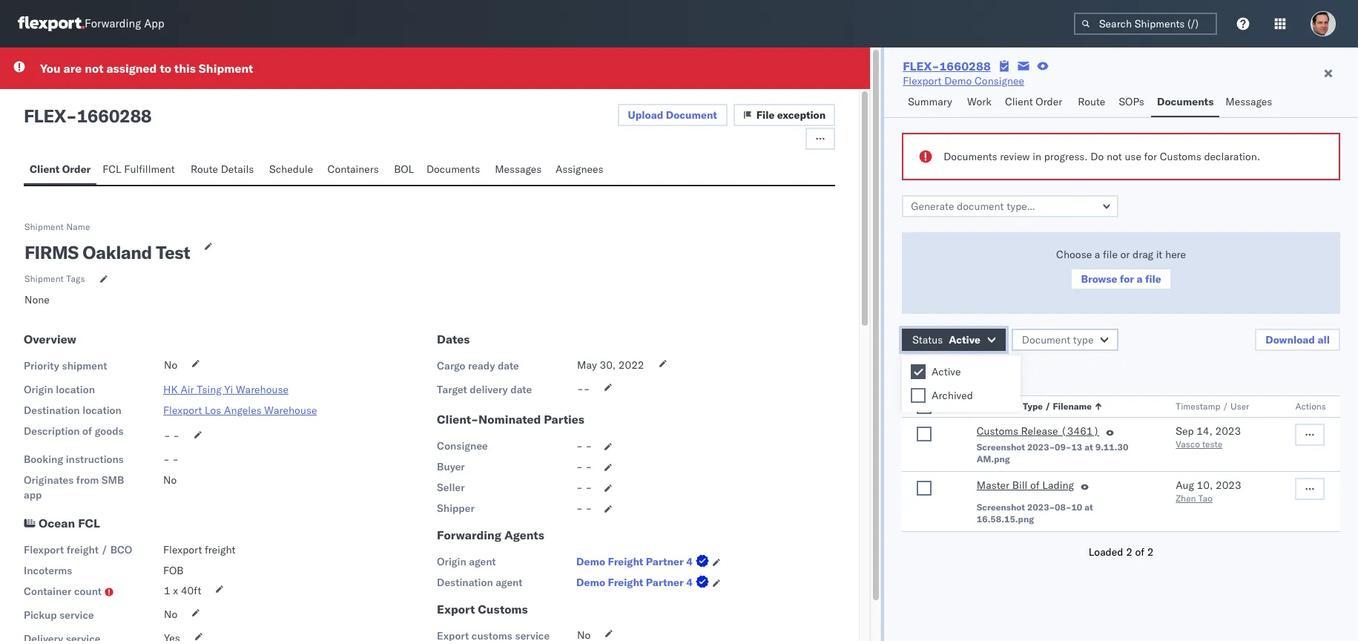 Task type: locate. For each thing, give the bounding box(es) containing it.
angeles
[[224, 404, 262, 417]]

summary button
[[902, 88, 962, 117]]

ready
[[468, 359, 495, 372]]

loaded 2 of 2
[[1089, 545, 1154, 559]]

not right the are
[[85, 61, 103, 76]]

1 vertical spatial for
[[1120, 272, 1134, 286]]

service
[[59, 608, 94, 622]]

air
[[181, 383, 194, 396]]

1 horizontal spatial /
[[1045, 401, 1051, 412]]

active up archived
[[932, 365, 961, 378]]

route for route
[[1078, 95, 1106, 108]]

origin for origin agent
[[437, 555, 467, 568]]

2023- down "release"
[[1028, 441, 1055, 453]]

schedule
[[269, 162, 313, 176]]

forwarding agents
[[437, 528, 545, 542]]

documents button right sops
[[1152, 88, 1220, 117]]

1 vertical spatial screenshot
[[977, 502, 1025, 513]]

0 vertical spatial consignee
[[975, 74, 1025, 88]]

0 horizontal spatial of
[[82, 424, 92, 438]]

timestamp
[[1176, 401, 1221, 412]]

demo for origin agent
[[577, 555, 605, 568]]

1 vertical spatial document
[[1022, 333, 1071, 347]]

2 vertical spatial no
[[164, 608, 177, 621]]

at right 10
[[1085, 502, 1093, 513]]

download
[[1266, 333, 1316, 347]]

date for cargo ready date
[[498, 359, 519, 372]]

client order button up in
[[999, 88, 1072, 117]]

2 2023 from the top
[[1216, 479, 1242, 492]]

documents right the sops button
[[1157, 95, 1214, 108]]

screenshot inside screenshot 2023-09-13 at 9.11.30 am.png
[[977, 441, 1025, 453]]

2 partner from the top
[[646, 576, 684, 589]]

1 horizontal spatial customs
[[977, 424, 1019, 438]]

at for sep 14, 2023
[[1085, 441, 1093, 453]]

for inside 'button'
[[1120, 272, 1134, 286]]

2023 for aug 10, 2023
[[1216, 479, 1242, 492]]

destination up description
[[24, 404, 80, 417]]

consignee up "buyer"
[[437, 439, 488, 453]]

shipment right this
[[199, 61, 253, 76]]

origin up destination agent
[[437, 555, 467, 568]]

1 vertical spatial 4
[[686, 576, 693, 589]]

hk air tsing yi warehouse
[[163, 383, 289, 396]]

screenshot inside 'screenshot 2023-08-10 at 16.58.15.png'
[[977, 502, 1025, 513]]

order
[[1036, 95, 1063, 108], [62, 162, 91, 176]]

documents right bol "button"
[[427, 162, 480, 176]]

1 vertical spatial file
[[1146, 272, 1162, 286]]

1 horizontal spatial client order
[[1005, 95, 1063, 108]]

client for the topmost the "client order" "button"
[[1005, 95, 1033, 108]]

forwarding left app
[[85, 17, 141, 31]]

agent up export customs in the bottom left of the page
[[496, 576, 523, 589]]

test
[[156, 241, 190, 263]]

2 vertical spatial of
[[1136, 545, 1145, 559]]

client order
[[1005, 95, 1063, 108], [30, 162, 91, 176]]

0 horizontal spatial client
[[30, 162, 60, 176]]

0 vertical spatial at
[[1085, 441, 1093, 453]]

a down drag
[[1137, 272, 1143, 286]]

0 vertical spatial demo freight partner 4 link
[[577, 554, 712, 569]]

sep
[[1176, 424, 1194, 438]]

0 horizontal spatial route
[[191, 162, 218, 176]]

demo freight partner 4 link for origin agent
[[577, 554, 712, 569]]

for down or
[[1120, 272, 1134, 286]]

destination for destination agent
[[437, 576, 493, 589]]

shipment up firms at the left top of the page
[[24, 221, 64, 232]]

documents left the review at the right top
[[944, 150, 998, 163]]

messages
[[1226, 95, 1273, 108], [495, 162, 542, 176]]

freight
[[67, 543, 99, 556], [205, 543, 236, 556]]

1 horizontal spatial client
[[1005, 95, 1033, 108]]

2023- inside screenshot 2023-09-13 at 9.11.30 am.png
[[1028, 441, 1055, 453]]

0 vertical spatial active
[[949, 333, 981, 347]]

1 vertical spatial agent
[[496, 576, 523, 589]]

customs down destination agent
[[478, 602, 528, 617]]

1 vertical spatial date
[[511, 383, 532, 396]]

2 at from the top
[[1085, 502, 1093, 513]]

0 vertical spatial location
[[56, 383, 95, 396]]

1 vertical spatial 2023
[[1216, 479, 1242, 492]]

1 horizontal spatial destination
[[437, 576, 493, 589]]

messages button
[[1220, 88, 1281, 117], [489, 156, 550, 185]]

firms oakland test
[[24, 241, 190, 263]]

flex - 1660288
[[24, 105, 152, 127]]

no up hk
[[164, 358, 177, 372]]

1 horizontal spatial a
[[1137, 272, 1143, 286]]

customs release (3461)
[[977, 424, 1100, 438]]

shipment for none
[[24, 273, 64, 284]]

2 vertical spatial document
[[977, 401, 1021, 412]]

aug 10, 2023 zhen tao
[[1176, 479, 1242, 504]]

2 2023- from the top
[[1028, 502, 1055, 513]]

1 horizontal spatial fcl
[[103, 162, 121, 176]]

timestamp / user
[[1176, 401, 1250, 412]]

messages left assignees at the top left of page
[[495, 162, 542, 176]]

at inside 'screenshot 2023-08-10 at 16.58.15.png'
[[1085, 502, 1093, 513]]

0 vertical spatial order
[[1036, 95, 1063, 108]]

2023
[[1216, 424, 1241, 438], [1216, 479, 1242, 492]]

name
[[66, 221, 90, 232]]

1 vertical spatial partner
[[646, 576, 684, 589]]

0 vertical spatial shipment
[[199, 61, 253, 76]]

1 vertical spatial freight
[[608, 576, 644, 589]]

type
[[1023, 401, 1043, 412]]

documents
[[1157, 95, 1214, 108], [944, 150, 998, 163], [427, 162, 480, 176]]

1 horizontal spatial origin
[[437, 555, 467, 568]]

containers button
[[322, 156, 388, 185]]

0 vertical spatial warehouse
[[236, 383, 289, 396]]

0 horizontal spatial fcl
[[78, 516, 100, 531]]

customs right use
[[1160, 150, 1202, 163]]

client
[[1005, 95, 1033, 108], [30, 162, 60, 176]]

1 at from the top
[[1085, 441, 1093, 453]]

1 freight from the left
[[67, 543, 99, 556]]

1 vertical spatial client order button
[[24, 156, 97, 185]]

0 horizontal spatial for
[[1120, 272, 1134, 286]]

may 30, 2022
[[577, 358, 644, 372]]

2023 inside the sep 14, 2023 vasco teste
[[1216, 424, 1241, 438]]

1 2023- from the top
[[1028, 441, 1055, 453]]

/ left user
[[1223, 401, 1229, 412]]

flexport demo consignee link
[[903, 73, 1025, 88]]

file down it
[[1146, 272, 1162, 286]]

of right loaded
[[1136, 545, 1145, 559]]

08-
[[1055, 502, 1072, 513]]

2 vertical spatial demo
[[577, 576, 605, 589]]

1 demo freight partner 4 from the top
[[577, 555, 693, 568]]

1 vertical spatial 1660288
[[77, 105, 152, 127]]

1 vertical spatial consignee
[[437, 439, 488, 453]]

not right do on the top
[[1107, 150, 1122, 163]]

1 horizontal spatial document
[[977, 401, 1021, 412]]

2 4 from the top
[[686, 576, 693, 589]]

freight for origin agent
[[608, 555, 644, 568]]

documents button right bol
[[421, 156, 489, 185]]

flexport up incoterms
[[24, 543, 64, 556]]

0 horizontal spatial freight
[[67, 543, 99, 556]]

1 4 from the top
[[686, 555, 693, 568]]

0 vertical spatial route
[[1078, 95, 1106, 108]]

1 vertical spatial active
[[932, 365, 961, 378]]

bol
[[394, 162, 414, 176]]

of
[[82, 424, 92, 438], [1031, 479, 1040, 492], [1136, 545, 1145, 559]]

0 horizontal spatial not
[[85, 61, 103, 76]]

warehouse
[[236, 383, 289, 396], [264, 404, 317, 417]]

1 horizontal spatial messages button
[[1220, 88, 1281, 117]]

schedule button
[[263, 156, 322, 185]]

0 vertical spatial customs
[[1160, 150, 1202, 163]]

2022
[[619, 358, 644, 372]]

no right smb
[[163, 473, 177, 487]]

do
[[1091, 150, 1104, 163]]

document for document type / filename
[[977, 401, 1021, 412]]

0 vertical spatial client
[[1005, 95, 1033, 108]]

location for origin location
[[56, 383, 95, 396]]

1 vertical spatial at
[[1085, 502, 1093, 513]]

0 horizontal spatial a
[[1095, 248, 1101, 261]]

Generate document type... text field
[[902, 195, 1119, 217]]

of left goods
[[82, 424, 92, 438]]

origin for origin location
[[24, 383, 53, 396]]

download all
[[1266, 333, 1330, 347]]

fcl
[[103, 162, 121, 176], [78, 516, 100, 531]]

flexport inside "link"
[[903, 74, 942, 88]]

1 vertical spatial messages
[[495, 162, 542, 176]]

download all button
[[1256, 329, 1341, 351]]

a right choose on the top right of the page
[[1095, 248, 1101, 261]]

from
[[76, 473, 99, 487]]

4
[[686, 555, 693, 568], [686, 576, 693, 589]]

active
[[949, 333, 981, 347], [932, 365, 961, 378]]

description of goods
[[24, 424, 124, 438]]

file inside 'button'
[[1146, 272, 1162, 286]]

export
[[437, 602, 475, 617]]

no down the '1'
[[164, 608, 177, 621]]

instructions
[[66, 453, 124, 466]]

4 for destination agent
[[686, 576, 693, 589]]

shipment tags
[[24, 273, 85, 284]]

0 vertical spatial 2023
[[1216, 424, 1241, 438]]

0 vertical spatial agent
[[469, 555, 496, 568]]

0 horizontal spatial destination
[[24, 404, 80, 417]]

1 horizontal spatial 2
[[1126, 545, 1133, 559]]

/ left bco
[[101, 543, 108, 556]]

seller
[[437, 481, 465, 494]]

forwarding up "origin agent"
[[437, 528, 502, 542]]

client right work button
[[1005, 95, 1033, 108]]

screenshot for sep
[[977, 441, 1025, 453]]

0 vertical spatial messages button
[[1220, 88, 1281, 117]]

2 demo freight partner 4 link from the top
[[577, 575, 712, 590]]

1 vertical spatial origin
[[437, 555, 467, 568]]

None checkbox
[[911, 364, 926, 379], [911, 388, 926, 403], [917, 427, 932, 441], [917, 481, 932, 496], [911, 364, 926, 379], [911, 388, 926, 403], [917, 427, 932, 441], [917, 481, 932, 496]]

origin
[[24, 383, 53, 396], [437, 555, 467, 568]]

2023- for aug
[[1028, 502, 1055, 513]]

master bill of lading link
[[977, 478, 1074, 496]]

2023 for sep 14, 2023
[[1216, 424, 1241, 438]]

0 horizontal spatial 1660288
[[77, 105, 152, 127]]

messages button left assignees at the top left of page
[[489, 156, 550, 185]]

1 vertical spatial shipment
[[24, 221, 64, 232]]

0 vertical spatial documents button
[[1152, 88, 1220, 117]]

2 screenshot from the top
[[977, 502, 1025, 513]]

0 horizontal spatial file
[[1103, 248, 1118, 261]]

a inside 'button'
[[1137, 272, 1143, 286]]

0 vertical spatial 2023-
[[1028, 441, 1055, 453]]

hk
[[163, 383, 178, 396]]

2 freight from the left
[[205, 543, 236, 556]]

2023 inside "aug 10, 2023 zhen tao"
[[1216, 479, 1242, 492]]

1 horizontal spatial order
[[1036, 95, 1063, 108]]

route left details
[[191, 162, 218, 176]]

fcl left fulfillment
[[103, 162, 121, 176]]

flexport for flexport freight / bco
[[24, 543, 64, 556]]

progress.
[[1044, 150, 1088, 163]]

master bill of lading
[[977, 479, 1074, 492]]

/
[[1045, 401, 1051, 412], [1223, 401, 1229, 412], [101, 543, 108, 556]]

location up destination location
[[56, 383, 95, 396]]

0 horizontal spatial /
[[101, 543, 108, 556]]

flexport down air
[[163, 404, 202, 417]]

/ for filename
[[1045, 401, 1051, 412]]

flexport up fob
[[163, 543, 202, 556]]

0 horizontal spatial forwarding
[[85, 17, 141, 31]]

1 freight from the top
[[608, 555, 644, 568]]

at inside screenshot 2023-09-13 at 9.11.30 am.png
[[1085, 441, 1093, 453]]

client down "flex"
[[30, 162, 60, 176]]

smb
[[102, 473, 124, 487]]

files
[[953, 367, 974, 380]]

date up client-nominated parties
[[511, 383, 532, 396]]

declaration.
[[1205, 150, 1261, 163]]

warehouse right angeles
[[264, 404, 317, 417]]

demo
[[945, 74, 972, 88], [577, 555, 605, 568], [577, 576, 605, 589]]

shipment up none
[[24, 273, 64, 284]]

1 horizontal spatial freight
[[205, 543, 236, 556]]

date right the 'ready'
[[498, 359, 519, 372]]

order left route button
[[1036, 95, 1063, 108]]

agent for origin agent
[[469, 555, 496, 568]]

containers
[[328, 162, 379, 176]]

2 demo freight partner 4 from the top
[[577, 576, 693, 589]]

- - for buyer
[[577, 460, 592, 473]]

0 vertical spatial screenshot
[[977, 441, 1025, 453]]

(3461)
[[1061, 424, 1100, 438]]

2 vertical spatial shipment
[[24, 273, 64, 284]]

tsing
[[197, 383, 222, 396]]

client order right work button
[[1005, 95, 1063, 108]]

2 freight from the top
[[608, 576, 644, 589]]

destination down "origin agent"
[[437, 576, 493, 589]]

file
[[1103, 248, 1118, 261], [1146, 272, 1162, 286]]

fcl fulfillment
[[103, 162, 175, 176]]

for right use
[[1145, 150, 1157, 163]]

2023- inside 'screenshot 2023-08-10 at 16.58.15.png'
[[1028, 502, 1055, 513]]

1 vertical spatial location
[[82, 404, 122, 417]]

0 vertical spatial date
[[498, 359, 519, 372]]

2023-
[[1028, 441, 1055, 453], [1028, 502, 1055, 513]]

1 vertical spatial order
[[62, 162, 91, 176]]

screenshot up am.png
[[977, 441, 1025, 453]]

0 vertical spatial not
[[85, 61, 103, 76]]

2023 up teste
[[1216, 424, 1241, 438]]

2 for of
[[1148, 545, 1154, 559]]

1 partner from the top
[[646, 555, 684, 568]]

1 horizontal spatial consignee
[[975, 74, 1025, 88]]

∙
[[977, 367, 983, 380]]

document for document type
[[1022, 333, 1071, 347]]

0 vertical spatial partner
[[646, 555, 684, 568]]

fcl up flexport freight / bco
[[78, 516, 100, 531]]

messages up declaration.
[[1226, 95, 1273, 108]]

0 vertical spatial destination
[[24, 404, 80, 417]]

0 vertical spatial fcl
[[103, 162, 121, 176]]

order down flex - 1660288
[[62, 162, 91, 176]]

order for the topmost the "client order" "button"
[[1036, 95, 1063, 108]]

None checkbox
[[917, 399, 932, 414]]

of right the 'bill' in the right bottom of the page
[[1031, 479, 1040, 492]]

messages button up declaration.
[[1220, 88, 1281, 117]]

consignee up work
[[975, 74, 1025, 88]]

route left sops
[[1078, 95, 1106, 108]]

30,
[[600, 358, 616, 372]]

1 vertical spatial documents button
[[421, 156, 489, 185]]

target delivery date
[[437, 383, 532, 396]]

2 horizontal spatial customs
[[1160, 150, 1202, 163]]

1 screenshot from the top
[[977, 441, 1025, 453]]

1 horizontal spatial of
[[1031, 479, 1040, 492]]

1660288 down assigned
[[77, 105, 152, 127]]

flexport. image
[[18, 16, 85, 31]]

0 vertical spatial messages
[[1226, 95, 1273, 108]]

customs up am.png
[[977, 424, 1019, 438]]

client for the "client order" "button" to the left
[[30, 162, 60, 176]]

no for service
[[164, 608, 177, 621]]

active up files
[[949, 333, 981, 347]]

1 vertical spatial not
[[1107, 150, 1122, 163]]

location up goods
[[82, 404, 122, 417]]

0 horizontal spatial 2
[[986, 367, 992, 380]]

2023 right 10,
[[1216, 479, 1242, 492]]

fulfillment
[[124, 162, 175, 176]]

upload
[[628, 108, 664, 122]]

at right 13
[[1085, 441, 1093, 453]]

1 vertical spatial destination
[[437, 576, 493, 589]]

client order button up shipment name
[[24, 156, 97, 185]]

/ right type
[[1045, 401, 1051, 412]]

booking instructions
[[24, 453, 124, 466]]

screenshot up 16.58.15.png at the right bottom of page
[[977, 502, 1025, 513]]

1 horizontal spatial route
[[1078, 95, 1106, 108]]

file left or
[[1103, 248, 1118, 261]]

are
[[63, 61, 82, 76]]

1 demo freight partner 4 link from the top
[[577, 554, 712, 569]]

origin down the priority
[[24, 383, 53, 396]]

client order button
[[999, 88, 1072, 117], [24, 156, 97, 185]]

0 horizontal spatial origin
[[24, 383, 53, 396]]

route for route details
[[191, 162, 218, 176]]

screenshot for aug
[[977, 502, 1025, 513]]

partner
[[646, 555, 684, 568], [646, 576, 684, 589]]

not
[[85, 61, 103, 76], [1107, 150, 1122, 163]]

1 vertical spatial 2023-
[[1028, 502, 1055, 513]]

client order down "flex"
[[30, 162, 91, 176]]

order for the "client order" "button" to the left
[[62, 162, 91, 176]]

2 vertical spatial customs
[[478, 602, 528, 617]]

1 horizontal spatial file
[[1146, 272, 1162, 286]]

flex-
[[903, 59, 940, 73]]

1 2023 from the top
[[1216, 424, 1241, 438]]

los
[[205, 404, 221, 417]]

1 vertical spatial demo
[[577, 555, 605, 568]]

- - for description of goods
[[164, 429, 180, 442]]

agents
[[504, 528, 545, 542]]

2023- down master bill of lading link
[[1028, 502, 1055, 513]]

flexport down flex-
[[903, 74, 942, 88]]

agent up destination agent
[[469, 555, 496, 568]]

1 vertical spatial forwarding
[[437, 528, 502, 542]]

destination agent
[[437, 576, 523, 589]]

1660288 up 'flexport demo consignee'
[[940, 59, 991, 73]]

0 horizontal spatial messages
[[495, 162, 542, 176]]

warehouse up angeles
[[236, 383, 289, 396]]



Task type: describe. For each thing, give the bounding box(es) containing it.
forwarding for forwarding app
[[85, 17, 141, 31]]

1 horizontal spatial for
[[1145, 150, 1157, 163]]

priority shipment
[[24, 359, 107, 372]]

0 vertical spatial of
[[82, 424, 92, 438]]

forwarding for forwarding agents
[[437, 528, 502, 542]]

aug
[[1176, 479, 1195, 492]]

consignee inside "link"
[[975, 74, 1025, 88]]

1 vertical spatial client order
[[30, 162, 91, 176]]

archived
[[932, 389, 973, 402]]

0 vertical spatial file
[[1103, 248, 1118, 261]]

document type button
[[1012, 329, 1119, 351]]

am.png
[[977, 453, 1010, 464]]

ocean fcl
[[39, 516, 100, 531]]

0 horizontal spatial documents button
[[421, 156, 489, 185]]

1 horizontal spatial documents button
[[1152, 88, 1220, 117]]

0 horizontal spatial customs
[[478, 602, 528, 617]]

document type
[[1022, 333, 1094, 347]]

in
[[1033, 150, 1042, 163]]

agent for destination agent
[[496, 576, 523, 589]]

partner for destination agent
[[646, 576, 684, 589]]

route details
[[191, 162, 254, 176]]

filename
[[1053, 401, 1092, 412]]

upload document
[[628, 108, 717, 122]]

/ for bco
[[101, 543, 108, 556]]

hk air tsing yi warehouse link
[[163, 383, 289, 396]]

1 vertical spatial warehouse
[[264, 404, 317, 417]]

customs release (3461) link
[[977, 424, 1100, 441]]

it
[[1156, 248, 1163, 261]]

to
[[160, 61, 171, 76]]

- - for consignee
[[577, 439, 592, 453]]

document type / filename button
[[974, 398, 1147, 413]]

location for destination location
[[82, 404, 122, 417]]

assignees
[[556, 162, 604, 176]]

1
[[164, 584, 170, 597]]

browse for a file button
[[1071, 268, 1172, 290]]

sops button
[[1113, 88, 1152, 117]]

choose a file or drag it here
[[1057, 248, 1186, 261]]

drag
[[1133, 248, 1154, 261]]

review
[[1000, 150, 1030, 163]]

booking
[[24, 453, 63, 466]]

destination for destination location
[[24, 404, 80, 417]]

screenshot 2023-09-13 at 9.11.30 am.png
[[977, 441, 1129, 464]]

1 horizontal spatial documents
[[944, 150, 998, 163]]

freight for flexport freight / bco
[[67, 543, 99, 556]]

10
[[1072, 502, 1083, 513]]

summary
[[908, 95, 953, 108]]

overview
[[24, 332, 76, 347]]

assignees button
[[550, 156, 612, 185]]

no for shipment
[[164, 358, 177, 372]]

2 horizontal spatial documents
[[1157, 95, 1214, 108]]

browse
[[1081, 272, 1118, 286]]

freight for destination agent
[[608, 576, 644, 589]]

flex-1660288
[[903, 59, 991, 73]]

0 vertical spatial client order
[[1005, 95, 1063, 108]]

2 for ∙
[[986, 367, 992, 380]]

0 horizontal spatial consignee
[[437, 439, 488, 453]]

flexport for flexport los angeles warehouse
[[163, 404, 202, 417]]

sops
[[1119, 95, 1145, 108]]

0 horizontal spatial messages button
[[489, 156, 550, 185]]

forwarding app
[[85, 17, 164, 31]]

flexport los angeles warehouse link
[[163, 404, 317, 417]]

0 vertical spatial 1660288
[[940, 59, 991, 73]]

fcl inside button
[[103, 162, 121, 176]]

status active
[[913, 333, 981, 347]]

document type / filename
[[977, 401, 1092, 412]]

app
[[24, 488, 42, 502]]

oakland
[[82, 241, 152, 263]]

client-nominated parties
[[437, 412, 585, 427]]

destination location
[[24, 404, 122, 417]]

flexport freight
[[163, 543, 236, 556]]

route details button
[[185, 156, 263, 185]]

1 horizontal spatial messages
[[1226, 95, 1273, 108]]

fcl fulfillment button
[[97, 156, 185, 185]]

fob
[[163, 564, 184, 577]]

demo freight partner 4 link for destination agent
[[577, 575, 712, 590]]

origin location
[[24, 383, 95, 396]]

document inside button
[[666, 108, 717, 122]]

app
[[144, 17, 164, 31]]

freight for flexport freight
[[205, 543, 236, 556]]

cargo
[[437, 359, 466, 372]]

demo inside "link"
[[945, 74, 972, 88]]

2023- for sep
[[1028, 441, 1055, 453]]

status
[[913, 333, 943, 347]]

route button
[[1072, 88, 1113, 117]]

demo freight partner 4 for origin agent
[[577, 555, 693, 568]]

1 vertical spatial no
[[163, 473, 177, 487]]

target
[[437, 383, 467, 396]]

forwarding app link
[[18, 16, 164, 31]]

flexport los angeles warehouse
[[163, 404, 317, 417]]

exception
[[777, 108, 826, 122]]

40ft
[[181, 584, 201, 597]]

Search Shipments (/) text field
[[1074, 13, 1218, 35]]

container count
[[24, 585, 102, 598]]

delivery
[[470, 383, 508, 396]]

shipment for firms oakland test
[[24, 221, 64, 232]]

1 vertical spatial fcl
[[78, 516, 100, 531]]

- - for shipper
[[577, 502, 592, 515]]

loaded
[[1089, 545, 1124, 559]]

13
[[1072, 441, 1083, 453]]

dates
[[437, 332, 470, 347]]

documents review in progress. do not use for customs declaration.
[[944, 150, 1261, 163]]

lading
[[1043, 479, 1074, 492]]

tags
[[66, 273, 85, 284]]

here
[[1166, 248, 1186, 261]]

pickup
[[24, 608, 57, 622]]

at for aug 10, 2023
[[1085, 502, 1093, 513]]

demo freight partner 4 for destination agent
[[577, 576, 693, 589]]

flex
[[24, 105, 66, 127]]

0 horizontal spatial documents
[[427, 162, 480, 176]]

of for loaded 2 of 2
[[1136, 545, 1145, 559]]

1 vertical spatial customs
[[977, 424, 1019, 438]]

of for master bill of lading
[[1031, 479, 1040, 492]]

partner for origin agent
[[646, 555, 684, 568]]

shipment
[[62, 359, 107, 372]]

originates from smb app
[[24, 473, 124, 502]]

--
[[577, 382, 590, 395]]

0 vertical spatial client order button
[[999, 88, 1072, 117]]

flexport for flexport freight
[[163, 543, 202, 556]]

date for target delivery date
[[511, 383, 532, 396]]

2 horizontal spatial /
[[1223, 401, 1229, 412]]

teste
[[1203, 439, 1223, 450]]

work
[[967, 95, 992, 108]]

demo for destination agent
[[577, 576, 605, 589]]

1 horizontal spatial not
[[1107, 150, 1122, 163]]

ocean
[[39, 516, 75, 531]]

flexport for flexport demo consignee
[[903, 74, 942, 88]]

- - for seller
[[577, 481, 592, 494]]

firms
[[24, 241, 78, 263]]

shipment name
[[24, 221, 90, 232]]

4 for origin agent
[[686, 555, 693, 568]]

file
[[757, 108, 775, 122]]

release
[[1021, 424, 1058, 438]]

0 horizontal spatial client order button
[[24, 156, 97, 185]]

uploaded files ∙ 2
[[902, 367, 992, 380]]

actions
[[1296, 401, 1327, 412]]

or
[[1121, 248, 1130, 261]]

may
[[577, 358, 597, 372]]



Task type: vqa. For each thing, say whether or not it's contained in the screenshot.
second FLEX1459871 from the bottom
no



